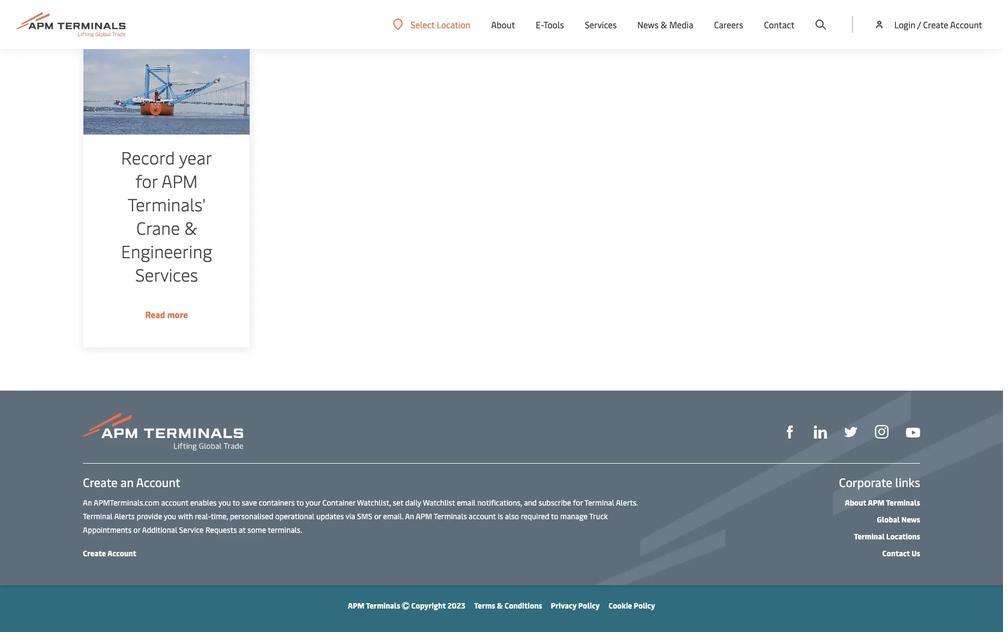 Task type: describe. For each thing, give the bounding box(es) containing it.
linkedin image
[[814, 426, 827, 439]]

e-tools
[[536, 19, 564, 31]]

contact us link
[[883, 549, 921, 559]]

2 vertical spatial terminals
[[366, 601, 400, 611]]

port elizabeth new cranes image
[[83, 47, 249, 135]]

alerts.
[[616, 498, 638, 508]]

instagram image
[[875, 426, 889, 439]]

apmterminals.com
[[94, 498, 159, 508]]

terms
[[474, 601, 495, 611]]

service
[[179, 525, 204, 536]]

linkedin__x28_alt_x29__3_ link
[[814, 425, 827, 439]]

twitter image
[[845, 426, 858, 439]]

crane
[[136, 216, 180, 239]]

sms
[[357, 512, 372, 522]]

contact for contact
[[764, 19, 795, 31]]

terminals.
[[268, 525, 302, 536]]

an apmterminals.com account enables you to save containers to your container watchlist, set daily watchlist email notifications, and subscribe for terminal alerts. terminal alerts provide you with real-time, personalised operational updates via sms or email. an apm terminals account is also required to manage truck appointments or additional service requests at some terminals.
[[83, 498, 638, 536]]

1 vertical spatial or
[[133, 525, 140, 536]]

email.
[[383, 512, 404, 522]]

create an account
[[83, 474, 180, 491]]

terminal locations link
[[854, 532, 921, 542]]

create account link
[[83, 549, 136, 559]]

terminal locations
[[854, 532, 921, 542]]

create for create account
[[83, 549, 106, 559]]

0 horizontal spatial terminal
[[83, 512, 113, 522]]

1 vertical spatial an
[[405, 512, 414, 522]]

ⓒ
[[402, 601, 410, 611]]

save
[[242, 498, 257, 508]]

truck
[[589, 512, 608, 522]]

0 vertical spatial terminal
[[585, 498, 615, 508]]

news inside dropdown button
[[638, 19, 659, 31]]

contact for contact us
[[883, 549, 910, 559]]

contact us
[[883, 549, 921, 559]]

create account
[[83, 549, 136, 559]]

personalised
[[230, 512, 274, 522]]

login / create account link
[[874, 0, 983, 49]]

about button
[[491, 0, 515, 49]]

privacy policy
[[551, 601, 600, 611]]

news & media button
[[638, 0, 694, 49]]

read more
[[145, 309, 188, 321]]

facebook image
[[784, 426, 797, 439]]

at
[[239, 525, 246, 536]]

is
[[498, 512, 503, 522]]

shape link
[[784, 425, 797, 439]]

about apm terminals
[[845, 498, 921, 508]]

terms & conditions
[[474, 601, 542, 611]]

you tube link
[[906, 425, 921, 439]]

1 horizontal spatial to
[[297, 498, 304, 508]]

services button
[[585, 0, 617, 49]]

real-
[[195, 512, 211, 522]]

and
[[524, 498, 537, 508]]

services inside record year for apm terminals' crane & engineering services
[[135, 263, 198, 286]]

copyright
[[411, 601, 446, 611]]

2 horizontal spatial to
[[551, 512, 559, 522]]

with
[[178, 512, 193, 522]]

terminals inside an apmterminals.com account enables you to save containers to your container watchlist, set daily watchlist email notifications, and subscribe for terminal alerts. terminal alerts provide you with real-time, personalised operational updates via sms or email. an apm terminals account is also required to manage truck appointments or additional service requests at some terminals.
[[434, 512, 467, 522]]

0 horizontal spatial to
[[233, 498, 240, 508]]

2 vertical spatial account
[[107, 549, 136, 559]]

1 horizontal spatial services
[[585, 19, 617, 31]]

& inside record year for apm terminals' crane & engineering services
[[184, 216, 197, 239]]

appointments
[[83, 525, 132, 536]]

about for about
[[491, 19, 515, 31]]

contact button
[[764, 0, 795, 49]]

year
[[179, 146, 212, 169]]

0 vertical spatial you
[[218, 498, 231, 508]]

careers button
[[714, 0, 744, 49]]

notifications,
[[478, 498, 522, 508]]

corporate
[[839, 474, 893, 491]]

terminals'
[[127, 193, 205, 216]]

locations
[[887, 532, 921, 542]]

privacy policy link
[[551, 601, 600, 611]]

youtube image
[[906, 428, 921, 438]]

your
[[306, 498, 321, 508]]

login / create account
[[895, 19, 983, 31]]

record
[[121, 146, 175, 169]]

1 horizontal spatial news
[[902, 515, 921, 525]]

policy for cookie policy
[[634, 601, 656, 611]]

& for terms
[[497, 601, 503, 611]]

select location button
[[393, 18, 471, 30]]

email
[[457, 498, 476, 508]]

media
[[670, 19, 694, 31]]

updates
[[316, 512, 344, 522]]

global news
[[877, 515, 921, 525]]

2023
[[448, 601, 466, 611]]

requests
[[206, 525, 237, 536]]

tools
[[544, 19, 564, 31]]

cookie policy link
[[609, 601, 656, 611]]

time,
[[211, 512, 228, 522]]

cookie policy
[[609, 601, 656, 611]]

privacy
[[551, 601, 577, 611]]



Task type: locate. For each thing, give the bounding box(es) containing it.
select
[[411, 18, 435, 30]]

for inside an apmterminals.com account enables you to save containers to your container watchlist, set daily watchlist email notifications, and subscribe for terminal alerts. terminal alerts provide you with real-time, personalised operational updates via sms or email. an apm terminals account is also required to manage truck appointments or additional service requests at some terminals.
[[573, 498, 583, 508]]

subscribe
[[539, 498, 571, 508]]

2 vertical spatial terminal
[[854, 532, 885, 542]]

account
[[951, 19, 983, 31], [136, 474, 180, 491], [107, 549, 136, 559]]

1 horizontal spatial terminal
[[585, 498, 615, 508]]

or right sms in the bottom left of the page
[[374, 512, 381, 522]]

for up the manage
[[573, 498, 583, 508]]

or
[[374, 512, 381, 522], [133, 525, 140, 536]]

0 horizontal spatial you
[[164, 512, 176, 522]]

about down corporate
[[845, 498, 867, 508]]

terminals
[[886, 498, 921, 508], [434, 512, 467, 522], [366, 601, 400, 611]]

0 horizontal spatial or
[[133, 525, 140, 536]]

to
[[233, 498, 240, 508], [297, 498, 304, 508], [551, 512, 559, 522]]

1 horizontal spatial about
[[845, 498, 867, 508]]

set
[[393, 498, 403, 508]]

create down the "appointments"
[[83, 549, 106, 559]]

0 vertical spatial services
[[585, 19, 617, 31]]

terminals left ⓒ
[[366, 601, 400, 611]]

manage
[[560, 512, 588, 522]]

1 vertical spatial terminal
[[83, 512, 113, 522]]

0 vertical spatial &
[[661, 19, 667, 31]]

& inside dropdown button
[[661, 19, 667, 31]]

terminal down global
[[854, 532, 885, 542]]

about for about apm terminals
[[845, 498, 867, 508]]

0 vertical spatial about
[[491, 19, 515, 31]]

about
[[491, 19, 515, 31], [845, 498, 867, 508]]

1 vertical spatial account
[[469, 512, 496, 522]]

about apm terminals link
[[845, 498, 921, 508]]

for
[[135, 169, 157, 193], [573, 498, 583, 508]]

create
[[923, 19, 949, 31], [83, 474, 118, 491], [83, 549, 106, 559]]

you
[[218, 498, 231, 508], [164, 512, 176, 522]]

1 vertical spatial services
[[135, 263, 198, 286]]

account right "/"
[[951, 19, 983, 31]]

1 vertical spatial terminals
[[434, 512, 467, 522]]

account down the "appointments"
[[107, 549, 136, 559]]

account right an
[[136, 474, 180, 491]]

required
[[521, 512, 550, 522]]

watchlist
[[423, 498, 455, 508]]

to left 'your'
[[297, 498, 304, 508]]

instagram link
[[875, 425, 889, 439]]

services up read more at the left of the page
[[135, 263, 198, 286]]

0 horizontal spatial services
[[135, 263, 198, 286]]

more
[[167, 309, 188, 321]]

provide
[[137, 512, 162, 522]]

1 horizontal spatial &
[[497, 601, 503, 611]]

cookie
[[609, 601, 632, 611]]

operational
[[275, 512, 315, 522]]

to left save
[[233, 498, 240, 508]]

an down daily
[[405, 512, 414, 522]]

links
[[896, 474, 921, 491]]

apm terminals ⓒ copyright 2023
[[348, 601, 466, 611]]

2 horizontal spatial terminals
[[886, 498, 921, 508]]

0 horizontal spatial account
[[161, 498, 188, 508]]

1 horizontal spatial terminals
[[434, 512, 467, 522]]

0 horizontal spatial for
[[135, 169, 157, 193]]

us
[[912, 549, 921, 559]]

contact down locations
[[883, 549, 910, 559]]

enables
[[190, 498, 217, 508]]

0 horizontal spatial policy
[[579, 601, 600, 611]]

apm inside record year for apm terminals' crane & engineering services
[[161, 169, 197, 193]]

policy
[[579, 601, 600, 611], [634, 601, 656, 611]]

1 vertical spatial about
[[845, 498, 867, 508]]

apm left ⓒ
[[348, 601, 365, 611]]

an
[[83, 498, 92, 508], [405, 512, 414, 522]]

policy right cookie
[[634, 601, 656, 611]]

additional
[[142, 525, 177, 536]]

0 horizontal spatial an
[[83, 498, 92, 508]]

2 policy from the left
[[634, 601, 656, 611]]

policy for privacy policy
[[579, 601, 600, 611]]

terminal up the "appointments"
[[83, 512, 113, 522]]

1 horizontal spatial you
[[218, 498, 231, 508]]

to down subscribe
[[551, 512, 559, 522]]

0 horizontal spatial about
[[491, 19, 515, 31]]

1 horizontal spatial or
[[374, 512, 381, 522]]

2 horizontal spatial &
[[661, 19, 667, 31]]

engineering
[[120, 239, 212, 263]]

2 horizontal spatial terminal
[[854, 532, 885, 542]]

daily
[[405, 498, 421, 508]]

apm inside an apmterminals.com account enables you to save containers to your container watchlist, set daily watchlist email notifications, and subscribe for terminal alerts. terminal alerts provide you with real-time, personalised operational updates via sms or email. an apm terminals account is also required to manage truck appointments or additional service requests at some terminals.
[[416, 512, 432, 522]]

for up 'crane'
[[135, 169, 157, 193]]

careers
[[714, 19, 744, 31]]

& right terms
[[497, 601, 503, 611]]

1 vertical spatial for
[[573, 498, 583, 508]]

1 vertical spatial create
[[83, 474, 118, 491]]

account up with
[[161, 498, 188, 508]]

0 vertical spatial or
[[374, 512, 381, 522]]

corporate links
[[839, 474, 921, 491]]

0 vertical spatial an
[[83, 498, 92, 508]]

about left e-
[[491, 19, 515, 31]]

2 vertical spatial create
[[83, 549, 106, 559]]

2 vertical spatial &
[[497, 601, 503, 611]]

&
[[661, 19, 667, 31], [184, 216, 197, 239], [497, 601, 503, 611]]

create right "/"
[[923, 19, 949, 31]]

1 horizontal spatial policy
[[634, 601, 656, 611]]

1 vertical spatial news
[[902, 515, 921, 525]]

policy right privacy
[[579, 601, 600, 611]]

contact right careers
[[764, 19, 795, 31]]

& right 'crane'
[[184, 216, 197, 239]]

/
[[918, 19, 921, 31]]

select location
[[411, 18, 471, 30]]

news & media
[[638, 19, 694, 31]]

news up locations
[[902, 515, 921, 525]]

for inside record year for apm terminals' crane & engineering services
[[135, 169, 157, 193]]

0 vertical spatial for
[[135, 169, 157, 193]]

apm up 'crane'
[[161, 169, 197, 193]]

create left an
[[83, 474, 118, 491]]

watchlist,
[[357, 498, 391, 508]]

containers
[[259, 498, 295, 508]]

0 vertical spatial terminals
[[886, 498, 921, 508]]

global news link
[[877, 515, 921, 525]]

you left with
[[164, 512, 176, 522]]

fill 44 link
[[845, 425, 858, 439]]

0 vertical spatial news
[[638, 19, 659, 31]]

container
[[323, 498, 356, 508]]

0 horizontal spatial news
[[638, 19, 659, 31]]

0 vertical spatial account
[[951, 19, 983, 31]]

terminal up truck
[[585, 498, 615, 508]]

location
[[437, 18, 471, 30]]

some
[[248, 525, 266, 536]]

1 horizontal spatial contact
[[883, 549, 910, 559]]

an up the "appointments"
[[83, 498, 92, 508]]

0 horizontal spatial terminals
[[366, 601, 400, 611]]

& for news
[[661, 19, 667, 31]]

apm down daily
[[416, 512, 432, 522]]

contact
[[764, 19, 795, 31], [883, 549, 910, 559]]

1 vertical spatial you
[[164, 512, 176, 522]]

1 vertical spatial &
[[184, 216, 197, 239]]

or down the alerts
[[133, 525, 140, 536]]

you up time,
[[218, 498, 231, 508]]

1 vertical spatial contact
[[883, 549, 910, 559]]

apm
[[161, 169, 197, 193], [868, 498, 885, 508], [416, 512, 432, 522], [348, 601, 365, 611]]

an
[[121, 474, 134, 491]]

1 vertical spatial account
[[136, 474, 180, 491]]

services right tools
[[585, 19, 617, 31]]

apmt footer logo image
[[83, 413, 243, 451]]

0 vertical spatial account
[[161, 498, 188, 508]]

terms & conditions link
[[474, 601, 542, 611]]

login
[[895, 19, 916, 31]]

1 horizontal spatial account
[[469, 512, 496, 522]]

0 horizontal spatial contact
[[764, 19, 795, 31]]

1 horizontal spatial an
[[405, 512, 414, 522]]

also
[[505, 512, 519, 522]]

via
[[346, 512, 355, 522]]

& left media
[[661, 19, 667, 31]]

global
[[877, 515, 900, 525]]

terminals up global news link
[[886, 498, 921, 508]]

0 vertical spatial contact
[[764, 19, 795, 31]]

e-
[[536, 19, 544, 31]]

alerts
[[114, 512, 135, 522]]

news left media
[[638, 19, 659, 31]]

0 horizontal spatial &
[[184, 216, 197, 239]]

terminals down watchlist
[[434, 512, 467, 522]]

terminal
[[585, 498, 615, 508], [83, 512, 113, 522], [854, 532, 885, 542]]

account left is
[[469, 512, 496, 522]]

apm down "corporate links"
[[868, 498, 885, 508]]

1 horizontal spatial for
[[573, 498, 583, 508]]

1 policy from the left
[[579, 601, 600, 611]]

create for create an account
[[83, 474, 118, 491]]

0 vertical spatial create
[[923, 19, 949, 31]]

read
[[145, 309, 165, 321]]

record year for apm terminals' crane & engineering services
[[120, 146, 212, 286]]

conditions
[[505, 601, 542, 611]]



Task type: vqa. For each thing, say whether or not it's contained in the screenshot.
Us
yes



